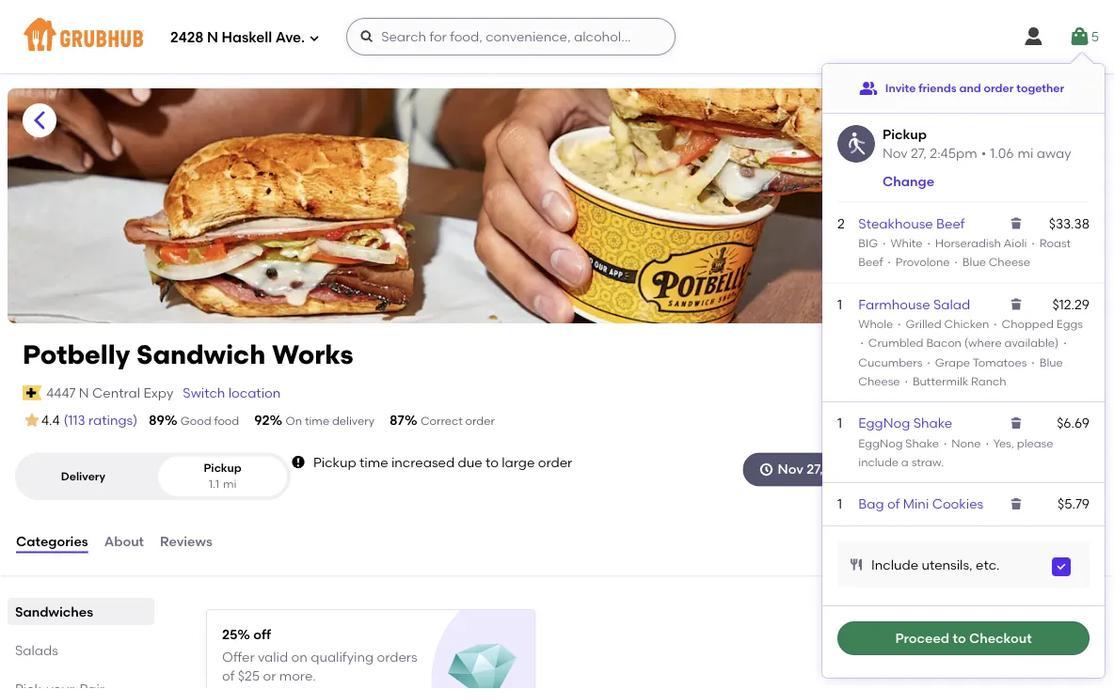 Task type: describe. For each thing, give the bounding box(es) containing it.
valid
[[258, 650, 288, 666]]

pickup nov 27, 2:45pm • 1.06 mi away
[[883, 126, 1072, 161]]

pickup time increased due to large order
[[313, 454, 572, 470]]

time for pickup
[[360, 454, 388, 470]]

0 vertical spatial of
[[887, 496, 900, 512]]

whole ∙ grilled chicken ∙ chopped eggs ∙ crumbled bacon (where available) ∙ cucumbers ∙ grape tomatoes
[[859, 317, 1083, 369]]

$33.38
[[1049, 216, 1090, 232]]

chicken
[[945, 317, 989, 331]]

large
[[502, 454, 535, 470]]

(113 ratings)
[[64, 413, 138, 429]]

ratings)
[[88, 413, 138, 429]]

and
[[959, 81, 981, 95]]

steakhouse beef
[[859, 216, 965, 232]]

farmhouse salad
[[859, 296, 970, 312]]

shake for eggnog shake ∙ none
[[906, 436, 939, 450]]

bag
[[859, 496, 884, 512]]

etc.
[[976, 557, 1000, 573]]

people icon image for invite friends and order together
[[859, 79, 878, 98]]

haskell
[[222, 29, 272, 46]]

27, inside "nov 27, 2:45pm" button
[[807, 462, 823, 478]]

∙ down 'white'
[[886, 256, 893, 269]]

order right large
[[538, 454, 572, 470]]

2:45pm inside button
[[826, 462, 875, 478]]

save this restaurant button
[[934, 104, 967, 137]]

n for 2428
[[207, 29, 218, 46]]

delivery
[[332, 415, 375, 428]]

buttermilk
[[913, 375, 969, 388]]

$6.69
[[1057, 415, 1090, 431]]

main navigation navigation
[[0, 0, 1114, 73]]

switch
[[183, 385, 225, 401]]

•
[[981, 145, 986, 161]]

qualifying
[[311, 650, 374, 666]]

proceed to checkout
[[895, 631, 1032, 647]]

include
[[859, 456, 899, 469]]

due
[[458, 454, 482, 470]]

1 for eggnog
[[838, 415, 842, 431]]

ranch
[[971, 375, 1007, 388]]

1.1
[[209, 478, 219, 491]]

include
[[871, 557, 919, 573]]

∙ up crumbled
[[896, 317, 903, 331]]

∙ left none on the bottom of page
[[942, 436, 949, 450]]

∙ up buttermilk
[[925, 356, 932, 369]]

0 vertical spatial to
[[486, 454, 499, 470]]

categories
[[16, 534, 88, 550]]

potbelly sandwich works logo image
[[943, 286, 1009, 352]]

invite friends and order together button
[[859, 72, 1065, 105]]

on
[[291, 650, 308, 666]]

89
[[149, 413, 165, 429]]

∙ down cucumbers
[[903, 375, 910, 388]]

to inside the proceed to checkout button
[[953, 631, 966, 647]]

big
[[859, 237, 878, 250]]

crumbled
[[868, 337, 924, 350]]

27, inside pickup nov 27, 2:45pm • 1.06 mi away
[[911, 145, 927, 161]]

1.06
[[990, 145, 1014, 161]]

sandwich
[[137, 339, 266, 371]]

salads
[[15, 643, 58, 659]]

tomatoes
[[973, 356, 1027, 369]]

4447
[[46, 385, 76, 401]]

save this restaurant image
[[939, 109, 962, 132]]

group order button
[[902, 453, 1031, 487]]

yes,
[[994, 436, 1014, 450]]

bag of mini cookies link
[[859, 496, 984, 512]]

∙ up (where
[[992, 317, 999, 331]]

grilled
[[906, 317, 942, 331]]

∙ up group order
[[981, 436, 994, 450]]

svg image inside 5 button
[[1069, 25, 1091, 48]]

(where
[[964, 337, 1002, 350]]

eggnog shake link
[[859, 415, 953, 431]]

group
[[937, 462, 977, 478]]

change button
[[883, 172, 935, 191]]

salad
[[933, 296, 970, 312]]

0 horizontal spatial blue
[[963, 256, 986, 269]]

Search for food, convenience, alcohol... search field
[[346, 18, 676, 56]]

whole
[[859, 317, 893, 331]]

about button
[[103, 508, 145, 576]]

25%
[[222, 627, 250, 643]]

location
[[228, 385, 281, 401]]

roast
[[1040, 237, 1071, 250]]

eggnog shake
[[859, 415, 953, 431]]

2
[[838, 216, 845, 232]]

provolone
[[896, 256, 950, 269]]

mi inside pickup nov 27, 2:45pm • 1.06 mi away
[[1018, 145, 1034, 161]]

time for on
[[305, 415, 329, 428]]

$12.29
[[1053, 296, 1090, 312]]

bag of mini cookies
[[859, 496, 984, 512]]

big ∙ white ∙ horseradish aioli
[[859, 237, 1027, 250]]

proceed to checkout button
[[838, 622, 1090, 656]]

about
[[104, 534, 144, 550]]

offer
[[222, 650, 255, 666]]

pickup 1.1 mi
[[204, 461, 242, 491]]

mini
[[903, 496, 929, 512]]

expy
[[143, 385, 173, 401]]

chopped
[[1002, 317, 1054, 331]]

∙ down the available)
[[1027, 356, 1040, 369]]

pickup for nov
[[883, 126, 927, 142]]

4447 n central expy button
[[45, 383, 174, 404]]

group order
[[937, 462, 1015, 478]]

correct order
[[421, 415, 495, 428]]

orders
[[377, 650, 417, 666]]

away
[[1037, 145, 1072, 161]]

available)
[[1005, 337, 1059, 350]]

food
[[214, 415, 239, 428]]

grape
[[935, 356, 970, 369]]

on time delivery
[[286, 415, 375, 428]]

beef for roast beef
[[859, 256, 883, 269]]



Task type: vqa. For each thing, say whether or not it's contained in the screenshot.
field
no



Task type: locate. For each thing, give the bounding box(es) containing it.
25% off offer valid on qualifying orders of $25 or more.
[[222, 627, 417, 685]]

pickup
[[883, 126, 927, 142], [313, 454, 356, 470], [204, 461, 242, 475]]

potbelly sandwich works
[[23, 339, 353, 371]]

1 left farmhouse
[[838, 296, 842, 312]]

(113
[[64, 413, 85, 429]]

time down delivery
[[360, 454, 388, 470]]

roast beef
[[859, 237, 1071, 269]]

0 horizontal spatial time
[[305, 415, 329, 428]]

0 vertical spatial shake
[[914, 415, 953, 431]]

pickup for time
[[313, 454, 356, 470]]

good
[[181, 415, 211, 428]]

white
[[891, 237, 923, 250]]

0 vertical spatial n
[[207, 29, 218, 46]]

0 horizontal spatial cheese
[[859, 375, 900, 388]]

of right bag
[[887, 496, 900, 512]]

share icon image
[[981, 109, 1003, 132]]

mi inside pickup 1.1 mi
[[223, 478, 237, 491]]

tab
[[15, 680, 147, 690]]

include utensils, etc.
[[871, 557, 1000, 573]]

cucumbers
[[859, 356, 923, 369]]

2 eggnog from the top
[[859, 436, 903, 450]]

n inside navigation
[[207, 29, 218, 46]]

blue cheese
[[859, 356, 1063, 388]]

1 horizontal spatial n
[[207, 29, 218, 46]]

n right the 2428
[[207, 29, 218, 46]]

1 vertical spatial blue
[[1040, 356, 1063, 369]]

eggnog shake ∙ none
[[859, 436, 981, 450]]

0 vertical spatial blue
[[963, 256, 986, 269]]

∙ up provolone
[[926, 237, 933, 250]]

pickup down the invite
[[883, 126, 927, 142]]

∙ right big
[[881, 237, 888, 250]]

1 vertical spatial n
[[79, 385, 89, 401]]

1 horizontal spatial to
[[953, 631, 966, 647]]

0 horizontal spatial beef
[[859, 256, 883, 269]]

0 vertical spatial eggnog
[[859, 415, 910, 431]]

nov inside pickup nov 27, 2:45pm • 1.06 mi away
[[883, 145, 908, 161]]

nov inside button
[[778, 462, 804, 478]]

ave.
[[275, 29, 305, 46]]

eggnog for eggnog shake ∙ none
[[859, 436, 903, 450]]

delivery
[[61, 470, 105, 483]]

0 horizontal spatial nov
[[778, 462, 804, 478]]

option group
[[15, 453, 291, 501]]

∙ right horseradish
[[1027, 237, 1040, 250]]

5
[[1091, 29, 1099, 45]]

2:45pm
[[930, 145, 978, 161], [826, 462, 875, 478]]

1 vertical spatial shake
[[906, 436, 939, 450]]

1 vertical spatial time
[[360, 454, 388, 470]]

pickup icon image
[[838, 125, 875, 163]]

good food
[[181, 415, 239, 428]]

1 vertical spatial mi
[[223, 478, 237, 491]]

please
[[1017, 436, 1054, 450]]

more.
[[279, 669, 316, 685]]

Search Potbelly Sandwich Works search field
[[881, 534, 1025, 552]]

central
[[92, 385, 140, 401]]

n for 4447
[[79, 385, 89, 401]]

1 eggnog from the top
[[859, 415, 910, 431]]

switch location
[[183, 385, 281, 401]]

1 horizontal spatial cheese
[[989, 256, 1030, 269]]

1 horizontal spatial people icon image
[[918, 462, 933, 477]]

or
[[263, 669, 276, 685]]

invite
[[885, 81, 916, 95]]

shake for eggnog shake
[[914, 415, 953, 431]]

order
[[984, 81, 1014, 95], [465, 415, 495, 428], [538, 454, 572, 470], [981, 462, 1015, 478]]

beef for steakhouse beef
[[936, 216, 965, 232]]

beef inside roast beef
[[859, 256, 883, 269]]

1 vertical spatial nov
[[778, 462, 804, 478]]

n right 4447
[[79, 385, 89, 401]]

∙ down eggs
[[1062, 337, 1069, 350]]

1 vertical spatial 27,
[[807, 462, 823, 478]]

0 horizontal spatial pickup
[[204, 461, 242, 475]]

shake up straw.
[[906, 436, 939, 450]]

checkout
[[969, 631, 1032, 647]]

people icon image left the invite
[[859, 79, 878, 98]]

of inside 25% off offer valid on qualifying orders of $25 or more.
[[222, 669, 235, 685]]

∙ provolone ∙ blue cheese
[[883, 256, 1030, 269]]

1
[[838, 296, 842, 312], [838, 415, 842, 431], [838, 496, 842, 512]]

people icon image inside group order button
[[918, 462, 933, 477]]

∙
[[881, 237, 888, 250], [926, 237, 933, 250], [1027, 237, 1040, 250], [886, 256, 893, 269], [953, 256, 960, 269], [896, 317, 903, 331], [992, 317, 999, 331], [859, 337, 866, 350], [1062, 337, 1069, 350], [925, 356, 932, 369], [1027, 356, 1040, 369], [903, 375, 910, 388], [942, 436, 949, 450], [981, 436, 994, 450]]

1 horizontal spatial 27,
[[911, 145, 927, 161]]

pickup inside option group
[[204, 461, 242, 475]]

$25
[[238, 669, 260, 685]]

1 horizontal spatial of
[[887, 496, 900, 512]]

1 vertical spatial eggnog
[[859, 436, 903, 450]]

mi right 1.06
[[1018, 145, 1034, 161]]

eggs
[[1057, 317, 1083, 331]]

farmhouse
[[859, 296, 930, 312]]

0 vertical spatial people icon image
[[859, 79, 878, 98]]

order down yes,
[[981, 462, 1015, 478]]

1 horizontal spatial 2:45pm
[[930, 145, 978, 161]]

steakhouse beef link
[[859, 216, 965, 232]]

27, left include
[[807, 462, 823, 478]]

to right proceed
[[953, 631, 966, 647]]

shake
[[914, 415, 953, 431], [906, 436, 939, 450]]

order right correct
[[465, 415, 495, 428]]

blue down horseradish
[[963, 256, 986, 269]]

steakhouse
[[859, 216, 933, 232]]

works
[[272, 339, 353, 371]]

people icon image inside invite friends and order together button
[[859, 79, 878, 98]]

0 horizontal spatial n
[[79, 385, 89, 401]]

3 1 from the top
[[838, 496, 842, 512]]

search icon image
[[853, 531, 875, 553]]

0 vertical spatial cheese
[[989, 256, 1030, 269]]

order right 'and'
[[984, 81, 1014, 95]]

1 vertical spatial of
[[222, 669, 235, 685]]

2:45pm inside pickup nov 27, 2:45pm • 1.06 mi away
[[930, 145, 978, 161]]

invite friends and order together
[[885, 81, 1065, 95]]

nov up change
[[883, 145, 908, 161]]

1 1 from the top
[[838, 296, 842, 312]]

2 1 from the top
[[838, 415, 842, 431]]

1 for farmhouse
[[838, 296, 842, 312]]

1 vertical spatial 2:45pm
[[826, 462, 875, 478]]

bacon
[[926, 337, 962, 350]]

0 vertical spatial nov
[[883, 145, 908, 161]]

sandwiches tab
[[15, 602, 147, 622]]

0 vertical spatial 1
[[838, 296, 842, 312]]

cheese
[[989, 256, 1030, 269], [859, 375, 900, 388]]

to right due
[[486, 454, 499, 470]]

salads tab
[[15, 641, 147, 661]]

option group containing pickup
[[15, 453, 291, 501]]

0 vertical spatial time
[[305, 415, 329, 428]]

1 vertical spatial to
[[953, 631, 966, 647]]

27,
[[911, 145, 927, 161], [807, 462, 823, 478]]

n
[[207, 29, 218, 46], [79, 385, 89, 401]]

svg image
[[1023, 25, 1045, 48], [360, 29, 375, 44], [309, 32, 320, 44], [1009, 416, 1024, 431], [759, 462, 774, 477], [849, 558, 864, 573]]

yes, please include a straw.
[[859, 436, 1054, 469]]

0 vertical spatial 2:45pm
[[930, 145, 978, 161]]

a
[[901, 456, 909, 469]]

5 button
[[1069, 20, 1099, 54]]

2:45pm left •
[[930, 145, 978, 161]]

0 horizontal spatial to
[[486, 454, 499, 470]]

svg image
[[1069, 25, 1091, 48], [1009, 216, 1024, 231], [1009, 297, 1024, 312], [291, 455, 306, 470], [1009, 497, 1024, 512], [1056, 562, 1067, 573]]

of left $25
[[222, 669, 235, 685]]

aioli
[[1004, 237, 1027, 250]]

beef down big
[[859, 256, 883, 269]]

increased
[[391, 454, 455, 470]]

1 vertical spatial cheese
[[859, 375, 900, 388]]

n inside button
[[79, 385, 89, 401]]

farmhouse salad link
[[859, 296, 970, 312]]

pickup up 1.1
[[204, 461, 242, 475]]

1 horizontal spatial mi
[[1018, 145, 1034, 161]]

0 horizontal spatial mi
[[223, 478, 237, 491]]

nov left include
[[778, 462, 804, 478]]

1 horizontal spatial time
[[360, 454, 388, 470]]

87
[[390, 413, 405, 429]]

2 vertical spatial 1
[[838, 496, 842, 512]]

blue
[[963, 256, 986, 269], [1040, 356, 1063, 369]]

2:45pm up bag
[[826, 462, 875, 478]]

eggnog for eggnog shake
[[859, 415, 910, 431]]

blue down the available)
[[1040, 356, 1063, 369]]

1 up the nov 27, 2:45pm
[[838, 415, 842, 431]]

∙ down whole
[[859, 337, 866, 350]]

beef
[[936, 216, 965, 232], [859, 256, 883, 269]]

reviews
[[160, 534, 212, 550]]

1 left bag
[[838, 496, 842, 512]]

mi right 1.1
[[223, 478, 237, 491]]

cheese down cucumbers
[[859, 375, 900, 388]]

svg image inside "nov 27, 2:45pm" button
[[759, 462, 774, 477]]

order inside button
[[981, 462, 1015, 478]]

0 vertical spatial 27,
[[911, 145, 927, 161]]

92
[[254, 413, 270, 429]]

of
[[887, 496, 900, 512], [222, 669, 235, 685]]

2428
[[170, 29, 204, 46]]

cheese down aioli
[[989, 256, 1030, 269]]

∙ down horseradish
[[953, 256, 960, 269]]

nov
[[883, 145, 908, 161], [778, 462, 804, 478]]

tooltip
[[823, 53, 1105, 679]]

caret left icon image
[[28, 109, 51, 132]]

1 vertical spatial 1
[[838, 415, 842, 431]]

cheese inside blue cheese
[[859, 375, 900, 388]]

order inside button
[[984, 81, 1014, 95]]

1 horizontal spatial blue
[[1040, 356, 1063, 369]]

0 vertical spatial beef
[[936, 216, 965, 232]]

friends
[[919, 81, 957, 95]]

change
[[883, 173, 935, 189]]

subscription pass image
[[23, 386, 42, 401]]

time right on on the left bottom of the page
[[305, 415, 329, 428]]

nov 27, 2:45pm button
[[743, 453, 891, 487]]

2 horizontal spatial pickup
[[883, 126, 927, 142]]

shake up eggnog shake ∙ none
[[914, 415, 953, 431]]

time
[[305, 415, 329, 428], [360, 454, 388, 470]]

pickup inside pickup nov 27, 2:45pm • 1.06 mi away
[[883, 126, 927, 142]]

people icon image
[[859, 79, 878, 98], [918, 462, 933, 477]]

beef up big ∙ white ∙ horseradish aioli in the top of the page
[[936, 216, 965, 232]]

pickup for 1.1
[[204, 461, 242, 475]]

sandwiches
[[15, 604, 93, 620]]

1 horizontal spatial beef
[[936, 216, 965, 232]]

1 vertical spatial beef
[[859, 256, 883, 269]]

star icon image
[[23, 411, 41, 430]]

0 horizontal spatial 2:45pm
[[826, 462, 875, 478]]

0 horizontal spatial of
[[222, 669, 235, 685]]

cookies
[[932, 496, 984, 512]]

people icon image for group order
[[918, 462, 933, 477]]

∙ buttermilk ranch
[[900, 375, 1007, 388]]

0 vertical spatial mi
[[1018, 145, 1034, 161]]

27, up change
[[911, 145, 927, 161]]

none
[[952, 436, 981, 450]]

0 horizontal spatial people icon image
[[859, 79, 878, 98]]

on
[[286, 415, 302, 428]]

promo image
[[448, 641, 517, 690]]

blue inside blue cheese
[[1040, 356, 1063, 369]]

1 vertical spatial people icon image
[[918, 462, 933, 477]]

potbelly
[[23, 339, 130, 371]]

1 for bag
[[838, 496, 842, 512]]

horseradish
[[935, 237, 1001, 250]]

switch location button
[[182, 383, 282, 404]]

1 horizontal spatial nov
[[883, 145, 908, 161]]

1 horizontal spatial pickup
[[313, 454, 356, 470]]

people icon image right a
[[918, 462, 933, 477]]

pickup down on time delivery
[[313, 454, 356, 470]]

tooltip containing pickup
[[823, 53, 1105, 679]]

0 horizontal spatial 27,
[[807, 462, 823, 478]]



